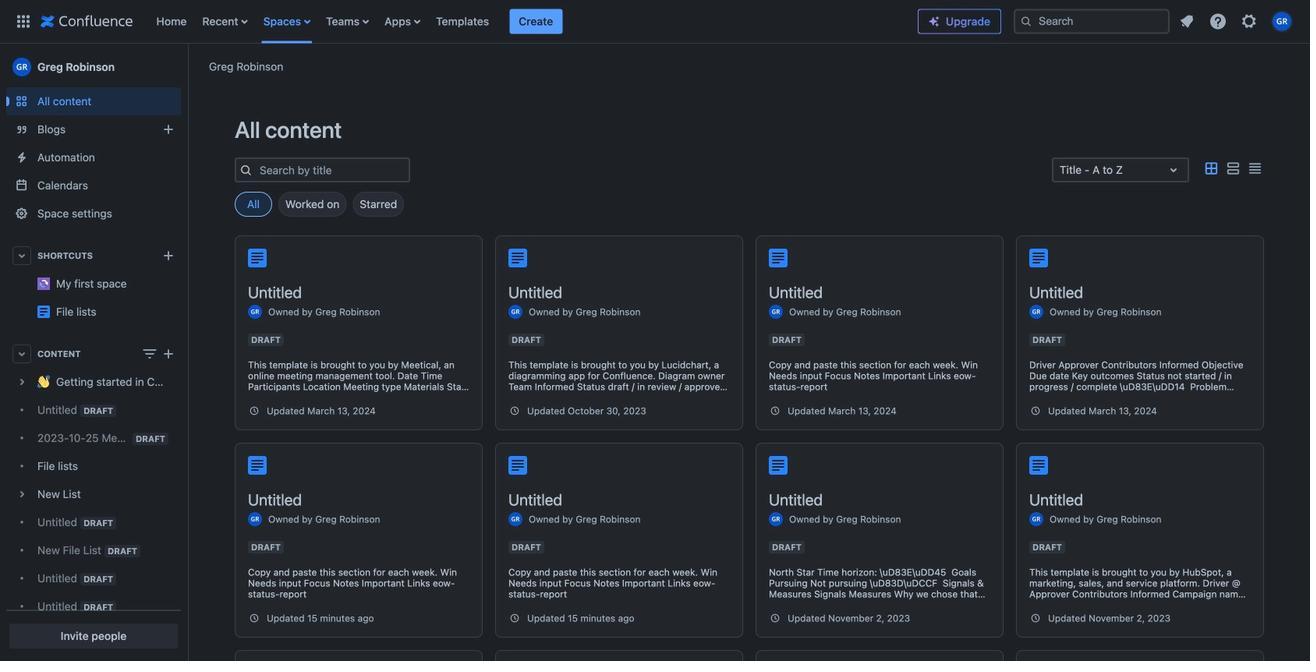 Task type: vqa. For each thing, say whether or not it's contained in the screenshot.
make
no



Task type: describe. For each thing, give the bounding box(es) containing it.
list item inside global element
[[510, 9, 563, 34]]

1 vertical spatial page image
[[248, 456, 267, 475]]

add shortcut image
[[159, 246, 178, 265]]

premium image
[[928, 15, 941, 28]]

file lists image
[[37, 306, 50, 318]]

compact list image
[[1246, 159, 1264, 178]]

appswitcher icon image
[[14, 12, 33, 31]]

space element
[[0, 44, 187, 661]]

create a blog image
[[159, 120, 178, 139]]

help icon image
[[1209, 12, 1228, 31]]

list for premium image
[[1173, 7, 1301, 35]]

collapse sidebar image
[[170, 51, 204, 83]]



Task type: locate. For each thing, give the bounding box(es) containing it.
change view image
[[140, 345, 159, 363]]

cards image
[[1202, 159, 1221, 178]]

list for appswitcher icon
[[149, 0, 918, 43]]

Search field
[[1014, 9, 1170, 34]]

1 horizontal spatial list
[[1173, 7, 1301, 35]]

list item
[[510, 9, 563, 34]]

page image
[[248, 249, 267, 268], [509, 249, 527, 268], [769, 249, 788, 268], [509, 456, 527, 475], [769, 456, 788, 475], [1030, 456, 1048, 475]]

0 vertical spatial page image
[[1030, 249, 1048, 268]]

list image
[[1224, 159, 1243, 178]]

None search field
[[1014, 9, 1170, 34]]

open image
[[1165, 161, 1183, 179]]

confluence image
[[41, 12, 133, 31], [41, 12, 133, 31]]

profile picture image
[[248, 305, 262, 319], [509, 305, 523, 319], [769, 305, 783, 319], [1030, 305, 1044, 319], [248, 512, 262, 527], [509, 512, 523, 527], [769, 512, 783, 527], [1030, 512, 1044, 527]]

None text field
[[1060, 162, 1063, 178]]

tree
[[6, 368, 181, 661]]

Search by title field
[[255, 159, 409, 181]]

list
[[149, 0, 918, 43], [1173, 7, 1301, 35]]

tree inside "space" element
[[6, 368, 181, 661]]

search image
[[1020, 15, 1033, 28]]

global element
[[9, 0, 918, 43]]

settings icon image
[[1240, 12, 1259, 31]]

0 horizontal spatial list
[[149, 0, 918, 43]]

notification icon image
[[1178, 12, 1197, 31]]

page image
[[1030, 249, 1048, 268], [248, 456, 267, 475]]

0 horizontal spatial page image
[[248, 456, 267, 475]]

banner
[[0, 0, 1310, 44]]

1 horizontal spatial page image
[[1030, 249, 1048, 268]]

create a page image
[[159, 345, 178, 363]]



